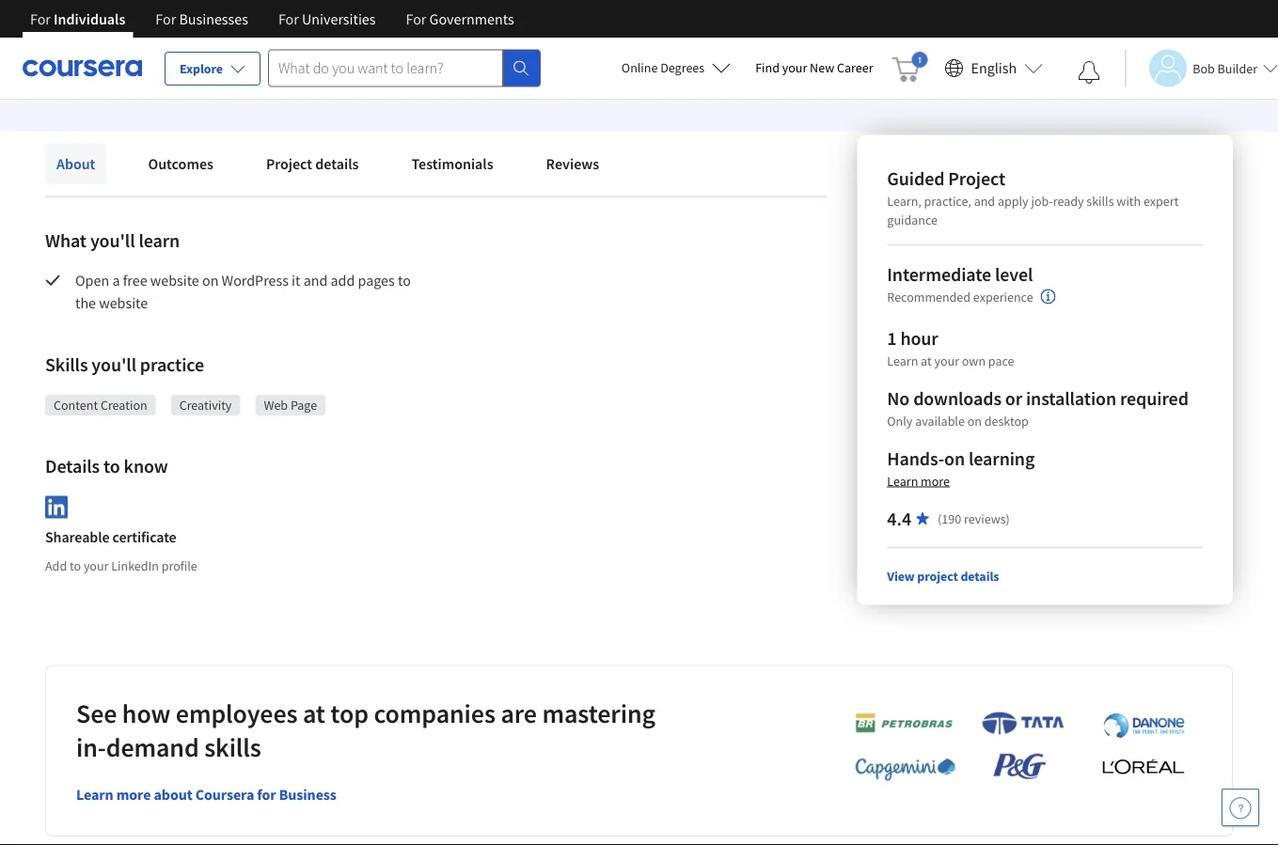 Task type: vqa. For each thing, say whether or not it's contained in the screenshot.
the degree
no



Task type: describe. For each thing, give the bounding box(es) containing it.
companies
[[374, 697, 496, 730]]

intermediate
[[887, 263, 992, 286]]

for for individuals
[[30, 9, 51, 28]]

coursera
[[195, 786, 254, 804]]

practice
[[140, 353, 204, 377]]

show notifications image
[[1078, 61, 1101, 84]]

apply
[[998, 193, 1029, 210]]

universities
[[302, 9, 376, 28]]

•
[[257, 65, 262, 85]]

for businesses
[[156, 9, 248, 28]]

hands-
[[887, 447, 945, 471]]

shareable
[[45, 528, 110, 547]]

see
[[76, 697, 117, 730]]

career
[[837, 59, 873, 76]]

hour
[[901, 327, 939, 350]]

content creation
[[54, 397, 147, 414]]

on inside open a free website on wordpress it and add pages to the website
[[202, 271, 219, 290]]

what
[[45, 229, 87, 253]]

to for know
[[104, 455, 120, 478]]

businesses
[[179, 9, 248, 28]]

for universities
[[278, 9, 376, 28]]

page
[[291, 397, 317, 414]]

no
[[887, 387, 910, 410]]

at for top
[[303, 697, 325, 730]]

new
[[810, 59, 835, 76]]

job-
[[1031, 193, 1053, 210]]

about link
[[45, 143, 107, 184]]

employees
[[176, 697, 298, 730]]

wordpress
[[222, 271, 289, 290]]

view project details
[[887, 568, 999, 585]]

with inside guided project learn, practice, and apply job-ready skills with expert guidance
[[1117, 193, 1141, 210]]

learn down in-
[[76, 786, 113, 804]]

learn inside 1 hour learn at your own pace
[[887, 352, 918, 369]]

shareable certificate
[[45, 528, 177, 547]]

details to know
[[45, 455, 168, 478]]

learn inside hands-on learning learn more
[[887, 473, 918, 490]]

level
[[995, 263, 1033, 286]]

for for governments
[[406, 9, 427, 28]]

explore
[[180, 60, 223, 77]]

business
[[279, 786, 337, 804]]

find your new career link
[[746, 56, 883, 80]]

reviews)
[[964, 511, 1010, 527]]

learn more link for on
[[887, 473, 950, 490]]

know
[[124, 455, 168, 478]]

web
[[264, 397, 288, 414]]

available
[[915, 413, 965, 430]]

add to your linkedin profile
[[45, 558, 197, 574]]

top
[[331, 697, 369, 730]]

degrees
[[661, 59, 705, 76]]

required
[[1120, 387, 1189, 410]]

testimonials link
[[400, 143, 505, 184]]

0 horizontal spatial with
[[103, 66, 131, 85]]

online degrees button
[[607, 47, 746, 88]]

reviews
[[546, 154, 599, 173]]

more inside hands-on learning learn more
[[921, 473, 950, 490]]

guidance
[[887, 211, 938, 228]]

free
[[123, 271, 147, 290]]

profile
[[161, 558, 197, 574]]

1
[[887, 327, 897, 350]]

1 hour learn at your own pace
[[887, 327, 1015, 369]]

view
[[887, 568, 915, 585]]

4.4
[[887, 507, 912, 531]]

downloads
[[914, 387, 1002, 410]]

learn more about coursera for business link
[[76, 786, 337, 804]]

web page
[[264, 397, 317, 414]]

english
[[971, 59, 1017, 78]]

learn more link for learn
[[270, 64, 341, 87]]

see how employees at top companies are mastering in-demand skills
[[76, 697, 656, 764]]

desktop
[[985, 413, 1029, 430]]

installation
[[1026, 387, 1117, 410]]

experience
[[973, 289, 1033, 306]]

for for universities
[[278, 9, 299, 28]]

to for your
[[70, 558, 81, 574]]

practice,
[[924, 193, 972, 210]]

for for businesses
[[156, 9, 176, 28]]

view project details link
[[887, 568, 999, 585]]

learn inside • learn more
[[270, 66, 305, 85]]

0 horizontal spatial your
[[84, 558, 109, 574]]

on inside no downloads or installation required only available on desktop
[[968, 413, 982, 430]]

coursera enterprise logos image
[[827, 711, 1202, 792]]

at for your
[[921, 352, 932, 369]]

recommended experience
[[887, 289, 1033, 306]]

add
[[331, 271, 355, 290]]

1 horizontal spatial details
[[961, 568, 999, 585]]

pages
[[358, 271, 395, 290]]

outcomes
[[148, 154, 213, 173]]



Task type: locate. For each thing, give the bounding box(es) containing it.
demand
[[106, 731, 199, 764]]

2 vertical spatial on
[[944, 447, 965, 471]]

project details
[[266, 154, 359, 173]]

more
[[308, 66, 341, 85], [921, 473, 950, 490], [116, 786, 151, 804]]

no downloads or installation required only available on desktop
[[887, 387, 1189, 430]]

at
[[921, 352, 932, 369], [303, 697, 325, 730]]

1 vertical spatial and
[[303, 271, 328, 290]]

0 vertical spatial skills
[[1087, 193, 1114, 210]]

1 horizontal spatial website
[[150, 271, 199, 290]]

1 horizontal spatial project
[[948, 167, 1006, 190]]

and inside guided project learn, practice, and apply job-ready skills with expert guidance
[[974, 193, 995, 210]]

to
[[398, 271, 411, 290], [104, 455, 120, 478], [70, 558, 81, 574]]

learn more link right •
[[270, 64, 341, 87]]

the
[[75, 293, 96, 312]]

you'll for skills
[[92, 353, 136, 377]]

0 vertical spatial on
[[202, 271, 219, 290]]

(190
[[938, 511, 962, 527]]

with
[[103, 66, 131, 85], [1117, 193, 1141, 210]]

details
[[45, 455, 100, 478]]

2 horizontal spatial to
[[398, 271, 411, 290]]

1 horizontal spatial at
[[921, 352, 932, 369]]

builder
[[1218, 60, 1258, 77]]

project
[[917, 568, 958, 585]]

1 vertical spatial on
[[968, 413, 982, 430]]

you'll
[[90, 229, 135, 253], [92, 353, 136, 377]]

learn
[[139, 229, 180, 253]]

0 horizontal spatial website
[[99, 293, 148, 312]]

to right add
[[70, 558, 81, 574]]

learn down 1
[[887, 352, 918, 369]]

1 vertical spatial to
[[104, 455, 120, 478]]

at inside see how employees at top companies are mastering in-demand skills
[[303, 697, 325, 730]]

for
[[30, 9, 51, 28], [156, 9, 176, 28], [278, 9, 299, 28], [406, 9, 427, 28]]

content
[[54, 397, 98, 414]]

open a free website on wordpress it and add pages to the website
[[75, 271, 414, 312]]

on inside hands-on learning learn more
[[944, 447, 965, 471]]

english button
[[937, 38, 1051, 99]]

for left universities in the top left of the page
[[278, 9, 299, 28]]

with left the expert
[[1117, 193, 1141, 210]]

0 vertical spatial and
[[974, 193, 995, 210]]

more down the for universities
[[308, 66, 341, 85]]

0 vertical spatial your
[[782, 59, 807, 76]]

coursera image
[[23, 53, 142, 83]]

at down hour
[[921, 352, 932, 369]]

or
[[1005, 387, 1023, 410]]

website
[[150, 271, 199, 290], [99, 293, 148, 312]]

on
[[202, 271, 219, 290], [968, 413, 982, 430], [944, 447, 965, 471]]

shopping cart: 1 item image
[[892, 52, 928, 82]]

0 horizontal spatial on
[[202, 271, 219, 290]]

1 vertical spatial with
[[1117, 193, 1141, 210]]

learn
[[270, 66, 305, 85], [887, 352, 918, 369], [887, 473, 918, 490], [76, 786, 113, 804]]

2 vertical spatial your
[[84, 558, 109, 574]]

0 vertical spatial more
[[308, 66, 341, 85]]

and right it
[[303, 271, 328, 290]]

1 vertical spatial learn more link
[[887, 473, 950, 490]]

individuals
[[54, 9, 125, 28]]

you'll for what
[[90, 229, 135, 253]]

and left apply
[[974, 193, 995, 210]]

you'll up creation
[[92, 353, 136, 377]]

intermediate level
[[887, 263, 1033, 286]]

your right find at the top right of page
[[782, 59, 807, 76]]

for left businesses
[[156, 9, 176, 28]]

2 horizontal spatial on
[[968, 413, 982, 430]]

1 vertical spatial your
[[935, 352, 960, 369]]

are
[[501, 697, 537, 730]]

1 horizontal spatial and
[[974, 193, 995, 210]]

it
[[292, 271, 300, 290]]

learn more link down hands-
[[887, 473, 950, 490]]

project
[[266, 154, 312, 173], [948, 167, 1006, 190]]

1 vertical spatial skills
[[204, 731, 261, 764]]

learn,
[[887, 193, 922, 210]]

0 horizontal spatial details
[[315, 154, 359, 173]]

and inside open a free website on wordpress it and add pages to the website
[[303, 271, 328, 290]]

0 vertical spatial to
[[398, 271, 411, 290]]

creation
[[101, 397, 147, 414]]

skills down employees
[[204, 731, 261, 764]]

• learn more
[[257, 65, 341, 85]]

0 horizontal spatial more
[[116, 786, 151, 804]]

0 horizontal spatial learn more link
[[270, 64, 341, 87]]

2 horizontal spatial your
[[935, 352, 960, 369]]

skills inside guided project learn, practice, and apply job-ready skills with expert guidance
[[1087, 193, 1114, 210]]

bob builder
[[1193, 60, 1258, 77]]

to left know
[[104, 455, 120, 478]]

hands-on learning learn more
[[887, 447, 1035, 490]]

0 horizontal spatial skills
[[204, 731, 261, 764]]

expert
[[1144, 193, 1179, 210]]

0 horizontal spatial and
[[303, 271, 328, 290]]

help center image
[[1229, 797, 1252, 819]]

website down "a"
[[99, 293, 148, 312]]

bob builder button
[[1125, 49, 1278, 87]]

your down shareable certificate
[[84, 558, 109, 574]]

included with
[[45, 66, 134, 85]]

learn more about coursera for business
[[76, 786, 337, 804]]

find
[[756, 59, 780, 76]]

learn more link
[[270, 64, 341, 87], [887, 473, 950, 490]]

ready
[[1053, 193, 1084, 210]]

in-
[[76, 731, 106, 764]]

about
[[56, 154, 95, 173]]

(190 reviews)
[[938, 511, 1010, 527]]

skills
[[1087, 193, 1114, 210], [204, 731, 261, 764]]

details
[[315, 154, 359, 173], [961, 568, 999, 585]]

What do you want to learn? text field
[[268, 49, 503, 87]]

your inside 1 hour learn at your own pace
[[935, 352, 960, 369]]

learn down hands-
[[887, 473, 918, 490]]

project up practice,
[[948, 167, 1006, 190]]

what you'll learn
[[45, 229, 180, 253]]

3 for from the left
[[278, 9, 299, 28]]

with right included on the left of page
[[103, 66, 131, 85]]

explore button
[[165, 52, 261, 86]]

more inside • learn more
[[308, 66, 341, 85]]

online
[[622, 59, 658, 76]]

0 vertical spatial website
[[150, 271, 199, 290]]

1 vertical spatial website
[[99, 293, 148, 312]]

1 for from the left
[[30, 9, 51, 28]]

you'll up "a"
[[90, 229, 135, 253]]

add
[[45, 558, 67, 574]]

for
[[257, 786, 276, 804]]

for left individuals
[[30, 9, 51, 28]]

included
[[45, 66, 100, 85]]

on down downloads
[[968, 413, 982, 430]]

1 horizontal spatial skills
[[1087, 193, 1114, 210]]

mastering
[[542, 697, 656, 730]]

2 for from the left
[[156, 9, 176, 28]]

1 horizontal spatial on
[[944, 447, 965, 471]]

project down • learn more
[[266, 154, 312, 173]]

skills
[[45, 353, 88, 377]]

0 vertical spatial details
[[315, 154, 359, 173]]

1 horizontal spatial with
[[1117, 193, 1141, 210]]

website right free
[[150, 271, 199, 290]]

0 horizontal spatial project
[[266, 154, 312, 173]]

certificate
[[112, 528, 177, 547]]

outcomes link
[[137, 143, 225, 184]]

1 horizontal spatial more
[[308, 66, 341, 85]]

1 horizontal spatial your
[[782, 59, 807, 76]]

0 vertical spatial at
[[921, 352, 932, 369]]

4 for from the left
[[406, 9, 427, 28]]

1 vertical spatial details
[[961, 568, 999, 585]]

and
[[974, 193, 995, 210], [303, 271, 328, 290]]

on down 'available'
[[944, 447, 965, 471]]

a
[[112, 271, 120, 290]]

for left governments
[[406, 9, 427, 28]]

to inside open a free website on wordpress it and add pages to the website
[[398, 271, 411, 290]]

1 vertical spatial at
[[303, 697, 325, 730]]

for governments
[[406, 9, 514, 28]]

your left own
[[935, 352, 960, 369]]

project inside guided project learn, practice, and apply job-ready skills with expert guidance
[[948, 167, 1006, 190]]

at inside 1 hour learn at your own pace
[[921, 352, 932, 369]]

2 horizontal spatial more
[[921, 473, 950, 490]]

own
[[962, 352, 986, 369]]

0 horizontal spatial to
[[70, 558, 81, 574]]

more down hands-
[[921, 473, 950, 490]]

learn right •
[[270, 66, 305, 85]]

find your new career
[[756, 59, 873, 76]]

skills right the ready
[[1087, 193, 1114, 210]]

for individuals
[[30, 9, 125, 28]]

pace
[[989, 352, 1015, 369]]

your
[[782, 59, 807, 76], [935, 352, 960, 369], [84, 558, 109, 574]]

more left about
[[116, 786, 151, 804]]

project details link
[[255, 143, 370, 184]]

banner navigation
[[15, 0, 529, 38]]

2 vertical spatial more
[[116, 786, 151, 804]]

None search field
[[268, 49, 541, 87]]

skills inside see how employees at top companies are mastering in-demand skills
[[204, 731, 261, 764]]

learning
[[969, 447, 1035, 471]]

how
[[122, 697, 171, 730]]

0 vertical spatial with
[[103, 66, 131, 85]]

2 vertical spatial to
[[70, 558, 81, 574]]

information about difficulty level pre-requisites. image
[[1041, 289, 1056, 305]]

0 vertical spatial you'll
[[90, 229, 135, 253]]

reviews link
[[535, 143, 611, 184]]

1 vertical spatial you'll
[[92, 353, 136, 377]]

1 vertical spatial more
[[921, 473, 950, 490]]

at left top
[[303, 697, 325, 730]]

about
[[154, 786, 193, 804]]

0 horizontal spatial at
[[303, 697, 325, 730]]

bob
[[1193, 60, 1215, 77]]

to right pages
[[398, 271, 411, 290]]

on left wordpress
[[202, 271, 219, 290]]

0 vertical spatial learn more link
[[270, 64, 341, 87]]

coursera plus image
[[134, 70, 249, 81]]

1 horizontal spatial learn more link
[[887, 473, 950, 490]]

creativity
[[179, 397, 232, 414]]

guided
[[887, 167, 945, 190]]

1 horizontal spatial to
[[104, 455, 120, 478]]



